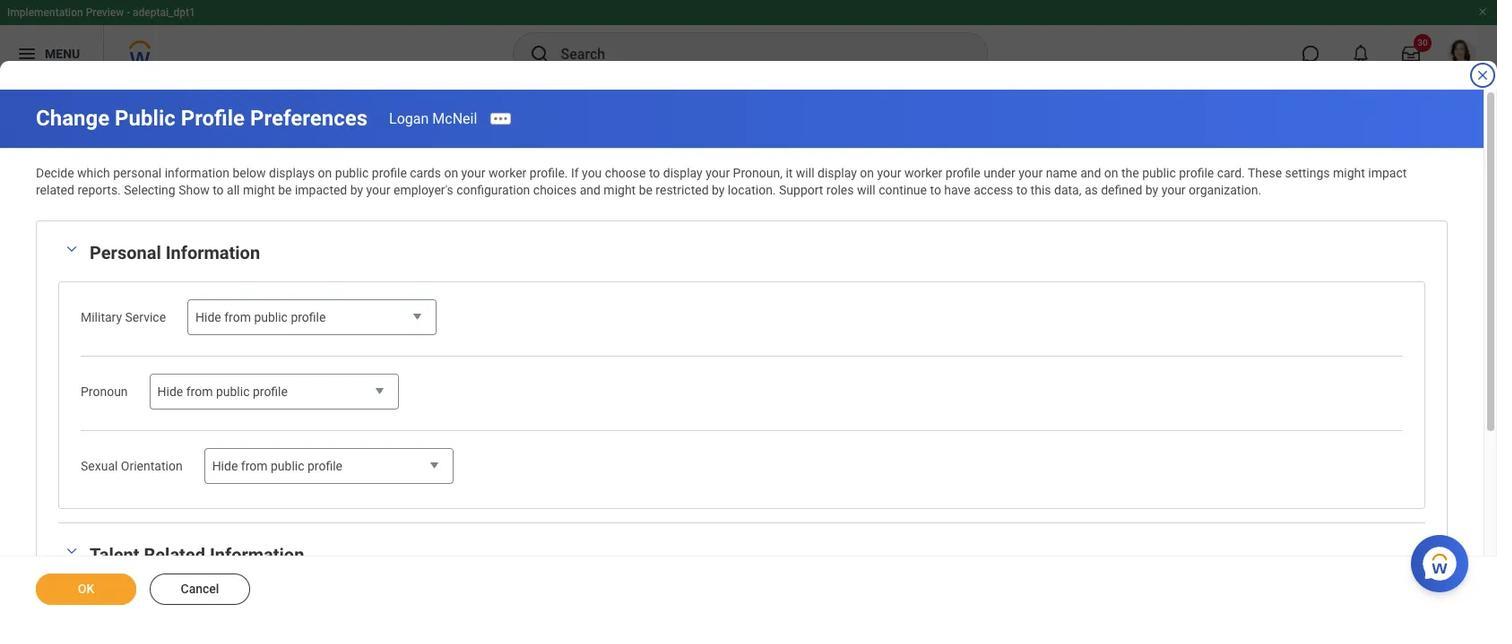 Task type: vqa. For each thing, say whether or not it's contained in the screenshot.
display
yes



Task type: locate. For each thing, give the bounding box(es) containing it.
0 horizontal spatial display
[[663, 166, 703, 180]]

from for service
[[224, 310, 251, 324]]

from
[[224, 310, 251, 324], [186, 384, 213, 399], [241, 459, 268, 473]]

to right choose
[[649, 166, 660, 180]]

hide from public profile for service
[[196, 310, 326, 324]]

hide from public profile inside popup button
[[196, 310, 326, 324]]

0 vertical spatial information
[[166, 242, 260, 263]]

profile
[[372, 166, 407, 180], [946, 166, 981, 180], [1179, 166, 1214, 180], [291, 310, 326, 324], [253, 384, 288, 399], [307, 459, 342, 473]]

on left the
[[1104, 166, 1118, 180]]

might down choose
[[604, 183, 636, 197]]

roles
[[826, 183, 854, 197]]

1 chevron down image from the top
[[61, 243, 82, 255]]

profile.
[[530, 166, 568, 180]]

your up this
[[1019, 166, 1043, 180]]

notifications large image
[[1352, 45, 1370, 63]]

profile
[[181, 106, 245, 131]]

talent related information button
[[90, 544, 304, 565]]

by right defined at the right of the page
[[1146, 183, 1158, 197]]

public inside popup button
[[254, 310, 288, 324]]

1 display from the left
[[663, 166, 703, 180]]

2 worker from the left
[[905, 166, 943, 180]]

orientation
[[121, 459, 183, 473]]

on right it
[[860, 166, 874, 180]]

on
[[318, 166, 332, 180], [444, 166, 458, 180], [860, 166, 874, 180], [1104, 166, 1118, 180]]

hide
[[196, 310, 221, 324], [157, 384, 183, 399], [212, 459, 238, 473]]

impacted
[[295, 183, 347, 197]]

show
[[179, 183, 210, 197]]

and up as
[[1080, 166, 1101, 180]]

0 horizontal spatial will
[[796, 166, 815, 180]]

by left location.
[[712, 183, 725, 197]]

your up continue
[[877, 166, 901, 180]]

pronoun
[[81, 384, 128, 399]]

workday assistant region
[[1411, 528, 1476, 593]]

talent related information
[[90, 544, 304, 565]]

0 vertical spatial hide
[[196, 310, 221, 324]]

which
[[77, 166, 110, 180]]

you
[[582, 166, 602, 180]]

2 vertical spatial from
[[241, 459, 268, 473]]

2 horizontal spatial by
[[1146, 183, 1158, 197]]

1 horizontal spatial might
[[604, 183, 636, 197]]

your left organization.
[[1162, 183, 1186, 197]]

mcneil
[[432, 110, 477, 127]]

be down "displays"
[[278, 183, 292, 197]]

choices
[[533, 183, 577, 197]]

hide from public profile button
[[187, 299, 437, 336]]

service
[[125, 310, 166, 324]]

1 vertical spatial hide from public profile
[[157, 384, 288, 399]]

to
[[649, 166, 660, 180], [213, 183, 224, 197], [930, 183, 941, 197], [1016, 183, 1028, 197]]

0 vertical spatial hide from public profile button
[[149, 373, 399, 410]]

information
[[165, 166, 229, 180]]

0 horizontal spatial worker
[[489, 166, 527, 180]]

hide right the orientation
[[212, 459, 238, 473]]

2 vertical spatial hide from public profile
[[212, 459, 342, 473]]

change public profile preferences main content
[[0, 90, 1497, 621]]

4 on from the left
[[1104, 166, 1118, 180]]

1 vertical spatial chevron down image
[[61, 545, 82, 557]]

as
[[1085, 183, 1098, 197]]

displays
[[269, 166, 315, 180]]

by
[[350, 183, 363, 197], [712, 183, 725, 197], [1146, 183, 1158, 197]]

display up roles
[[818, 166, 857, 180]]

might
[[1333, 166, 1365, 180], [243, 183, 275, 197], [604, 183, 636, 197]]

will right roles
[[857, 183, 876, 197]]

by right impacted
[[350, 183, 363, 197]]

1 horizontal spatial be
[[639, 183, 653, 197]]

0 horizontal spatial be
[[278, 183, 292, 197]]

hide right service
[[196, 310, 221, 324]]

hide from public profile
[[196, 310, 326, 324], [157, 384, 288, 399], [212, 459, 342, 473]]

cancel
[[181, 582, 219, 596]]

0 vertical spatial hide from public profile
[[196, 310, 326, 324]]

organization.
[[1189, 183, 1262, 197]]

employer's
[[394, 183, 453, 197]]

public
[[335, 166, 369, 180], [1142, 166, 1176, 180], [254, 310, 288, 324], [216, 384, 250, 399], [271, 459, 304, 473]]

chevron down image left personal
[[61, 243, 82, 255]]

related
[[36, 183, 74, 197]]

2 be from the left
[[639, 183, 653, 197]]

military service
[[81, 310, 166, 324]]

change public profile preferences
[[36, 106, 368, 131]]

from inside popup button
[[224, 310, 251, 324]]

your
[[461, 166, 486, 180], [706, 166, 730, 180], [877, 166, 901, 180], [1019, 166, 1043, 180], [366, 183, 390, 197], [1162, 183, 1186, 197]]

worker
[[489, 166, 527, 180], [905, 166, 943, 180]]

chevron down image
[[61, 243, 82, 255], [61, 545, 82, 557]]

change
[[36, 106, 109, 131]]

0 horizontal spatial by
[[350, 183, 363, 197]]

your up configuration
[[461, 166, 486, 180]]

on up impacted
[[318, 166, 332, 180]]

1 vertical spatial hide from public profile button
[[204, 448, 453, 485]]

settings
[[1285, 166, 1330, 180]]

1 be from the left
[[278, 183, 292, 197]]

1 horizontal spatial worker
[[905, 166, 943, 180]]

support
[[779, 183, 823, 197]]

1 horizontal spatial by
[[712, 183, 725, 197]]

2 display from the left
[[818, 166, 857, 180]]

might down below
[[243, 183, 275, 197]]

worker up continue
[[905, 166, 943, 180]]

implementation preview -   adeptai_dpt1
[[7, 6, 195, 19]]

0 vertical spatial from
[[224, 310, 251, 324]]

sexual orientation
[[81, 459, 183, 473]]

logan mcneil element
[[389, 110, 477, 127]]

1 horizontal spatial and
[[1080, 166, 1101, 180]]

close environment banner image
[[1477, 6, 1488, 17]]

might left impact
[[1333, 166, 1365, 180]]

personal information group
[[58, 238, 1426, 509]]

card.
[[1217, 166, 1245, 180]]

0 horizontal spatial and
[[580, 183, 601, 197]]

1 vertical spatial hide
[[157, 384, 183, 399]]

information down show
[[166, 242, 260, 263]]

1 horizontal spatial display
[[818, 166, 857, 180]]

display
[[663, 166, 703, 180], [818, 166, 857, 180]]

1 horizontal spatial will
[[857, 183, 876, 197]]

impact
[[1368, 166, 1407, 180]]

hide right pronoun at bottom
[[157, 384, 183, 399]]

0 vertical spatial chevron down image
[[61, 243, 82, 255]]

hide for pronoun
[[157, 384, 183, 399]]

cancel button
[[150, 574, 250, 605]]

and
[[1080, 166, 1101, 180], [580, 183, 601, 197]]

chevron down image inside the personal information group
[[61, 243, 82, 255]]

be
[[278, 183, 292, 197], [639, 183, 653, 197]]

2 vertical spatial hide
[[212, 459, 238, 473]]

1 vertical spatial from
[[186, 384, 213, 399]]

worker up configuration
[[489, 166, 527, 180]]

change public profile preferences dialog
[[0, 0, 1497, 621]]

will right it
[[796, 166, 815, 180]]

sexual
[[81, 459, 118, 473]]

1 by from the left
[[350, 183, 363, 197]]

data,
[[1054, 183, 1082, 197]]

2 chevron down image from the top
[[61, 545, 82, 557]]

information up "cancel"
[[210, 544, 304, 565]]

hide inside popup button
[[196, 310, 221, 324]]

and down you
[[580, 183, 601, 197]]

below
[[233, 166, 266, 180]]

will
[[796, 166, 815, 180], [857, 183, 876, 197]]

hide for military service
[[196, 310, 221, 324]]

display up restricted
[[663, 166, 703, 180]]

0 vertical spatial will
[[796, 166, 815, 180]]

chevron down image up ok
[[61, 545, 82, 557]]

be down choose
[[639, 183, 653, 197]]

from for orientation
[[241, 459, 268, 473]]

hide from public profile button
[[149, 373, 399, 410], [204, 448, 453, 485]]

information
[[166, 242, 260, 263], [210, 544, 304, 565]]

public for sexual orientation
[[271, 459, 304, 473]]

personal
[[113, 166, 162, 180]]

1 vertical spatial information
[[210, 544, 304, 565]]

on right cards
[[444, 166, 458, 180]]

your up location.
[[706, 166, 730, 180]]

personal information button
[[90, 242, 260, 263]]



Task type: describe. For each thing, give the bounding box(es) containing it.
information inside group
[[166, 242, 260, 263]]

inbox large image
[[1402, 45, 1420, 63]]

2 horizontal spatial might
[[1333, 166, 1365, 180]]

0 horizontal spatial might
[[243, 183, 275, 197]]

public
[[115, 106, 176, 131]]

military service element
[[81, 306, 166, 324]]

logan
[[389, 110, 429, 127]]

military
[[81, 310, 122, 324]]

it
[[786, 166, 793, 180]]

close change public profile preferences image
[[1476, 68, 1490, 82]]

choose
[[605, 166, 646, 180]]

if
[[571, 166, 579, 180]]

public for pronoun
[[216, 384, 250, 399]]

2 by from the left
[[712, 183, 725, 197]]

3 by from the left
[[1146, 183, 1158, 197]]

3 on from the left
[[860, 166, 874, 180]]

implementation
[[7, 6, 83, 19]]

profile inside popup button
[[291, 310, 326, 324]]

this
[[1031, 183, 1051, 197]]

sexual orientation element
[[81, 455, 183, 473]]

0 vertical spatial and
[[1080, 166, 1101, 180]]

these
[[1248, 166, 1282, 180]]

1 vertical spatial and
[[580, 183, 601, 197]]

related
[[144, 544, 205, 565]]

hide for sexual orientation
[[212, 459, 238, 473]]

have
[[944, 183, 971, 197]]

defined
[[1101, 183, 1142, 197]]

adeptai_dpt1
[[133, 6, 195, 19]]

to left have
[[930, 183, 941, 197]]

1 on from the left
[[318, 166, 332, 180]]

pronoun element
[[81, 381, 128, 399]]

hide from public profile for orientation
[[212, 459, 342, 473]]

-
[[127, 6, 130, 19]]

1 vertical spatial will
[[857, 183, 876, 197]]

personal
[[90, 242, 161, 263]]

preview
[[86, 6, 124, 19]]

chevron down image for personal information
[[61, 243, 82, 255]]

ok
[[78, 582, 94, 596]]

2 on from the left
[[444, 166, 458, 180]]

restricted
[[656, 183, 709, 197]]

hide from public profile button for pronoun
[[149, 373, 399, 410]]

preferences
[[250, 106, 368, 131]]

reports.
[[77, 183, 121, 197]]

the
[[1122, 166, 1139, 180]]

pronoun,
[[733, 166, 783, 180]]

access
[[974, 183, 1013, 197]]

your left employer's
[[366, 183, 390, 197]]

personal information
[[90, 242, 260, 263]]

cards
[[410, 166, 441, 180]]

logan mcneil
[[389, 110, 477, 127]]

all
[[227, 183, 240, 197]]

decide which personal information below displays on public profile cards on your worker profile. if you choose to display your pronoun, it will display on your worker profile under your name and on the public profile card. these settings might impact related reports. selecting show to all might be impacted by your employer's configuration choices and might be restricted by location. support roles will continue to have access to this data, as defined by your organization.
[[36, 166, 1410, 197]]

to left all
[[213, 183, 224, 197]]

under
[[984, 166, 1016, 180]]

ok button
[[36, 574, 136, 605]]

decide
[[36, 166, 74, 180]]

public for military service
[[254, 310, 288, 324]]

1 worker from the left
[[489, 166, 527, 180]]

selecting
[[124, 183, 175, 197]]

configuration
[[457, 183, 530, 197]]

search image
[[529, 43, 550, 65]]

chevron down image for talent related information
[[61, 545, 82, 557]]

location.
[[728, 183, 776, 197]]

talent
[[90, 544, 139, 565]]

to left this
[[1016, 183, 1028, 197]]

implementation preview -   adeptai_dpt1 banner
[[0, 0, 1497, 82]]

name
[[1046, 166, 1077, 180]]

continue
[[879, 183, 927, 197]]

profile logan mcneil element
[[1436, 34, 1486, 74]]

hide from public profile button for sexual orientation
[[204, 448, 453, 485]]



